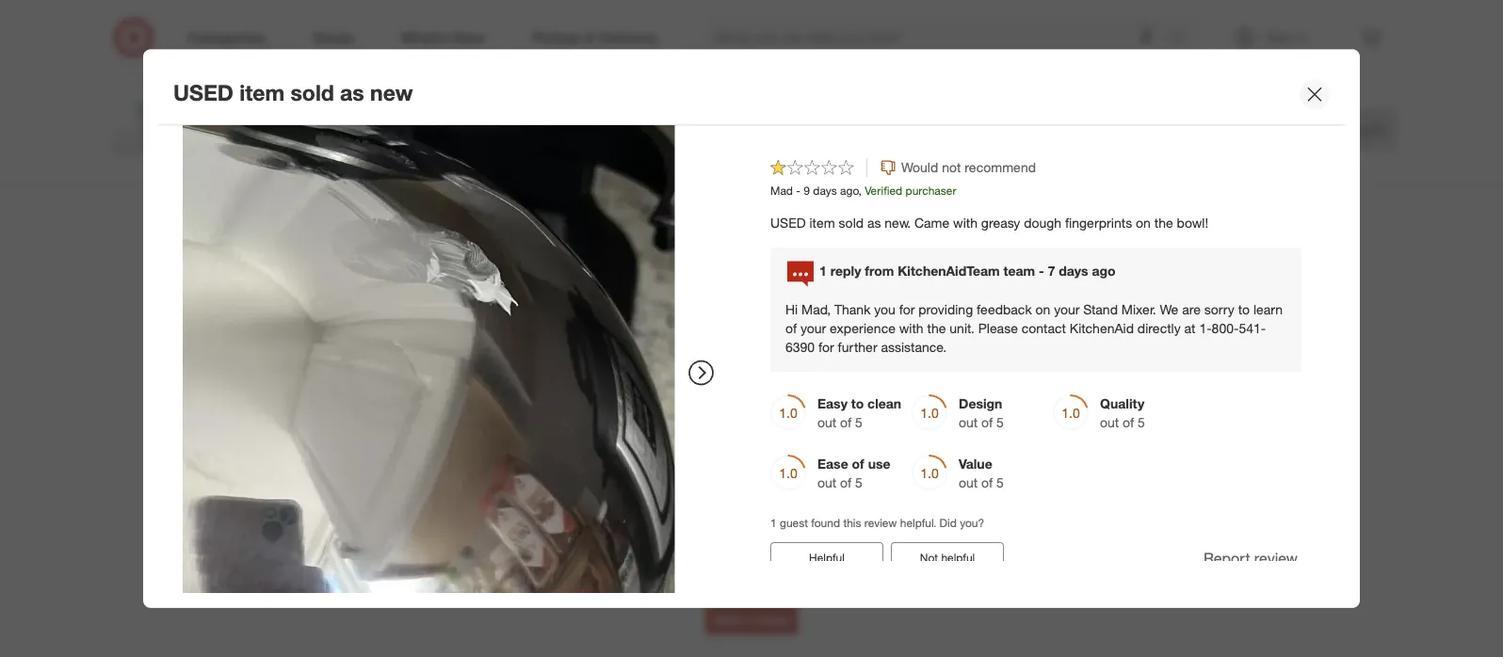 Task type: describe. For each thing, give the bounding box(es) containing it.
1 vertical spatial kitchenaid
[[198, 116, 277, 134]]

at
[[1185, 321, 1196, 337]]

4 for 4 questions
[[340, 145, 347, 161]]

kitchenaid inside hi mad, thank you for providing feedback on your stand mixer. we are sorry to learn of your experience with the unit. please contact kitchenaid directly at 1-800-541- 6390 for further assistance.
[[1070, 321, 1135, 337]]

use for value out of 5
[[868, 456, 891, 473]]

ratings
[[689, 118, 768, 144]]

helpful.
[[901, 517, 937, 531]]

as for new.
[[868, 215, 881, 232]]

guest
[[780, 517, 808, 531]]

report review
[[1204, 550, 1298, 569]]

ksm55
[[522, 116, 573, 134]]

unit.
[[950, 321, 975, 337]]

we
[[1160, 302, 1179, 318]]

learn
[[1254, 302, 1283, 318]]

used item sold as new dialog
[[143, 49, 1361, 658]]

write a review
[[714, 613, 790, 627]]

contact
[[1022, 321, 1067, 337]]

4 questions link
[[331, 142, 410, 164]]

hi mad, thank you for providing feedback on your stand mixer. we are sorry to learn of your experience with the unit. please contact kitchenaid directly at 1-800-541- 6390 for further assistance.
[[786, 302, 1283, 356]]

5 inside value out of 5
[[997, 475, 1004, 492]]

0 horizontal spatial clean
[[637, 321, 671, 337]]

% inside 79 % would recommend 34 recommendations
[[905, 236, 919, 254]]

280 for 280 star ratings
[[771, 256, 793, 273]]

all
[[238, 92, 253, 110]]

ease of use out of 5 for design
[[870, 321, 943, 356]]

this
[[844, 517, 862, 531]]

quality inside 'used item sold as new' dialog
[[1101, 396, 1145, 413]]

2
[[428, 237, 435, 251]]

star for 280
[[796, 256, 819, 273]]

6390
[[786, 340, 815, 356]]

images
[[754, 399, 816, 421]]

recommendations
[[928, 257, 1035, 273]]

mad - 9 days ago , verified purchaser
[[771, 184, 957, 198]]

team
[[1004, 263, 1036, 279]]

guest review image 1 of 2, full size image
[[183, 125, 675, 617]]

guest review image 2 of 12, zoom in image
[[420, 444, 538, 562]]

new.
[[885, 215, 911, 232]]

design out of 5 inside 'used item sold as new' dialog
[[959, 396, 1004, 432]]

value out of 5
[[959, 456, 1004, 492]]

lift
[[393, 116, 417, 134]]

to inside hi mad, thank you for providing feedback on your stand mixer. we are sorry to learn of your experience with the unit. please contact kitchenaid directly at 1-800-541- 6390 for further assistance.
[[1239, 302, 1250, 318]]

0 vertical spatial %
[[1246, 122, 1256, 136]]

1 reply from kitchenaidteam team - 7 days ago
[[820, 263, 1116, 279]]

review inside report review button
[[1255, 550, 1298, 569]]

the inside hi mad, thank you for providing feedback on your stand mixer. we are sorry to learn of your experience with the unit. please contact kitchenaid directly at 1-800-541- 6390 for further assistance.
[[928, 321, 946, 337]]

cart
[[1355, 120, 1384, 138]]

ends
[[1080, 122, 1106, 136]]

1 horizontal spatial design
[[1011, 321, 1055, 337]]

0 vertical spatial kitchenaid
[[257, 92, 330, 110]]

0 vertical spatial the
[[1155, 215, 1174, 232]]

fingerprints
[[1066, 215, 1133, 232]]

helpful
[[810, 551, 845, 565]]

hi
[[786, 302, 798, 318]]

dough
[[1024, 215, 1062, 232]]

would
[[924, 236, 967, 254]]

from
[[865, 263, 895, 279]]

would
[[902, 160, 939, 176]]

2 stars
[[428, 237, 462, 251]]

kitchenaidteam
[[898, 263, 1000, 279]]

you
[[875, 302, 896, 318]]

stand inside shop all kitchenaid kitchenaid 5.5 quart bowl-lift stand mixer - ksm55 - ice
[[421, 116, 463, 134]]

directly
[[1138, 321, 1181, 337]]

a
[[745, 613, 752, 627]]

value
[[959, 456, 993, 473]]

0 vertical spatial ago
[[841, 184, 859, 198]]

280 star ratings
[[771, 256, 862, 273]]

9
[[804, 184, 810, 198]]

quality out of 5 inside 'used item sold as new' dialog
[[1101, 396, 1146, 432]]

save
[[1161, 122, 1184, 136]]

280 link
[[198, 142, 327, 165]]

1-
[[1200, 321, 1212, 337]]

79
[[888, 236, 905, 254]]

,
[[859, 184, 862, 198]]

to inside "button"
[[1336, 120, 1351, 138]]

0 vertical spatial for
[[900, 302, 915, 318]]

1 guest found this review helpful. did you?
[[771, 517, 985, 531]]

ease of use out of 5 for value
[[818, 456, 891, 492]]

- left 9
[[797, 184, 801, 198]]

34
[[910, 257, 924, 273]]

&
[[774, 118, 789, 144]]

used item sold as new
[[173, 79, 413, 106]]

write
[[714, 613, 742, 627]]

7
[[1048, 263, 1056, 279]]

1 for 1 reply from kitchenaidteam team - 7 days ago
[[820, 263, 827, 279]]

providing
[[919, 302, 974, 318]]

purchaser
[[906, 184, 957, 198]]

on inside hi mad, thank you for providing feedback on your stand mixer. we are sorry to learn of your experience with the unit. please contact kitchenaid directly at 1-800-541- 6390 for further assistance.
[[1036, 302, 1051, 318]]

stars for 4 stars
[[438, 201, 462, 215]]

reviews
[[795, 118, 881, 144]]

out inside value out of 5
[[959, 475, 978, 492]]

new
[[370, 79, 413, 106]]

review inside "write a review" button
[[755, 613, 790, 627]]

44
[[1233, 122, 1246, 136]]

of inside hi mad, thank you for providing feedback on your stand mixer. we are sorry to learn of your experience with the unit. please contact kitchenaid directly at 1-800-541- 6390 for further assistance.
[[786, 321, 797, 337]]

experience
[[830, 321, 896, 337]]

please
[[979, 321, 1018, 337]]

0 horizontal spatial easy to clean out of 5
[[587, 321, 671, 356]]

review images
[[688, 399, 816, 421]]

guest
[[622, 118, 683, 144]]

mad,
[[802, 302, 831, 318]]

verified
[[865, 184, 903, 198]]

1 horizontal spatial design out of 5
[[1011, 321, 1056, 356]]

report review button
[[1204, 549, 1298, 570]]

1 vertical spatial ago
[[1093, 263, 1116, 279]]

came
[[915, 215, 950, 232]]

search
[[1160, 30, 1205, 49]]

recommend inside 'used item sold as new' dialog
[[965, 160, 1037, 176]]

stand inside hi mad, thank you for providing feedback on your stand mixer. we are sorry to learn of your experience with the unit. please contact kitchenaid directly at 1-800-541- 6390 for further assistance.
[[1084, 302, 1118, 318]]

1 vertical spatial days
[[1059, 263, 1089, 279]]

further
[[838, 340, 878, 356]]

guest ratings & reviews
[[622, 118, 881, 144]]

What can we help you find? suggestions appear below search field
[[704, 17, 1173, 58]]



Task type: vqa. For each thing, say whether or not it's contained in the screenshot.
the bottommost %
yes



Task type: locate. For each thing, give the bounding box(es) containing it.
1 horizontal spatial used
[[771, 215, 806, 232]]

sale
[[1054, 122, 1077, 136]]

1 left guest
[[771, 517, 777, 531]]

4.7
[[790, 183, 843, 229]]

1 horizontal spatial as
[[868, 215, 881, 232]]

stars up 2 stars
[[438, 219, 462, 233]]

ease of use out of 5 inside 'used item sold as new' dialog
[[818, 456, 891, 492]]

item down 9
[[810, 215, 836, 232]]

your down 'mad,'
[[801, 321, 827, 337]]

0 horizontal spatial quality
[[446, 321, 490, 337]]

0 horizontal spatial stand
[[421, 116, 463, 134]]

design out of 5 down feedback
[[1011, 321, 1056, 356]]

guest review image 5 of 12, zoom in image
[[818, 444, 936, 562]]

clean inside 'used item sold as new' dialog
[[868, 396, 902, 413]]

as left new.
[[868, 215, 881, 232]]

as up bowl-
[[340, 79, 364, 106]]

used left all at the left top of the page
[[173, 79, 234, 106]]

1 vertical spatial easy to clean out of 5
[[818, 396, 902, 432]]

1 vertical spatial ease
[[818, 456, 849, 473]]

design up value
[[959, 396, 1003, 413]]

1 horizontal spatial clean
[[868, 396, 902, 413]]

used for used item sold as new. came with greasy dough fingerprints on the bowl!
[[771, 215, 806, 232]]

1 horizontal spatial sold
[[839, 215, 864, 232]]

0 horizontal spatial with
[[900, 321, 924, 337]]

quality down directly at the right
[[1101, 396, 1145, 413]]

ratings
[[822, 256, 862, 273]]

ease
[[870, 321, 901, 337], [818, 456, 849, 473]]

use up 1 guest found this review helpful. did you?
[[868, 456, 891, 473]]

days right 7
[[1059, 263, 1089, 279]]

feedback
[[977, 302, 1032, 318]]

quality out of 5 down 1 star on the left top
[[446, 321, 491, 356]]

0 vertical spatial easy
[[587, 321, 617, 337]]

used for used item sold as new
[[173, 79, 234, 106]]

ease for design
[[870, 321, 901, 337]]

sold for new.
[[839, 215, 864, 232]]

shop
[[198, 92, 234, 110]]

0 vertical spatial design out of 5
[[1011, 321, 1056, 356]]

ease inside 'used item sold as new' dialog
[[818, 456, 849, 473]]

0 vertical spatial recommend
[[965, 160, 1037, 176]]

280
[[286, 144, 308, 161], [771, 256, 793, 273]]

0 vertical spatial on
[[1136, 215, 1151, 232]]

not helpful button
[[891, 543, 1004, 573]]

on up contact
[[1036, 302, 1051, 318]]

1 horizontal spatial with
[[954, 215, 978, 232]]

1 for 1 star
[[431, 254, 437, 269]]

ease of use out of 5 down you
[[870, 321, 943, 356]]

easy inside 'used item sold as new' dialog
[[818, 396, 848, 413]]

1 horizontal spatial quality
[[1101, 396, 1145, 413]]

1 down 2
[[431, 254, 437, 269]]

1 vertical spatial 280
[[771, 256, 793, 273]]

sold down ,
[[839, 215, 864, 232]]

1 vertical spatial your
[[801, 321, 827, 337]]

ago down fingerprints
[[1093, 263, 1116, 279]]

1 horizontal spatial %
[[1246, 122, 1256, 136]]

0 vertical spatial review
[[865, 517, 897, 531]]

1 vertical spatial sold
[[839, 215, 864, 232]]

with up would
[[954, 215, 978, 232]]

0 vertical spatial 280
[[286, 144, 308, 161]]

$
[[1187, 122, 1192, 136]]

1 horizontal spatial the
[[1155, 215, 1174, 232]]

1 vertical spatial easy
[[818, 396, 848, 413]]

review right "a"
[[755, 613, 790, 627]]

0 vertical spatial with
[[954, 215, 978, 232]]

stars for 3 stars
[[438, 219, 462, 233]]

used
[[173, 79, 234, 106], [771, 215, 806, 232]]

0 vertical spatial used
[[173, 79, 234, 106]]

bowl-
[[351, 116, 393, 134]]

1 vertical spatial %
[[905, 236, 919, 254]]

stars for 5 stars
[[438, 183, 462, 198]]

1 horizontal spatial ease
[[870, 321, 901, 337]]

sold
[[291, 79, 334, 106], [839, 215, 864, 232]]

280 up hi
[[771, 256, 793, 273]]

1 vertical spatial used
[[771, 215, 806, 232]]

0 horizontal spatial the
[[928, 321, 946, 337]]

the down providing
[[928, 321, 946, 337]]

stars down the 3 stars on the top
[[438, 237, 462, 251]]

0 horizontal spatial as
[[340, 79, 364, 106]]

your up contact
[[1055, 302, 1080, 318]]

you?
[[960, 517, 985, 531]]

item for used item sold as new. came with greasy dough fingerprints on the bowl!
[[810, 215, 836, 232]]

of inside value out of 5
[[982, 475, 993, 492]]

0 vertical spatial your
[[1055, 302, 1080, 318]]

mad
[[771, 184, 793, 198]]

0 vertical spatial stand
[[421, 116, 463, 134]]

use
[[920, 321, 943, 337], [868, 456, 891, 473]]

2 horizontal spatial 1
[[820, 263, 827, 279]]

4
[[340, 145, 347, 161], [428, 201, 435, 215]]

review right report
[[1255, 550, 1298, 569]]

4 stars
[[428, 201, 462, 215]]

2 stars from the top
[[438, 201, 462, 215]]

2 horizontal spatial review
[[1255, 550, 1298, 569]]

0 horizontal spatial used
[[173, 79, 234, 106]]

1 star
[[431, 254, 460, 269]]

add
[[1303, 120, 1332, 138]]

item for used item sold as new
[[240, 79, 285, 106]]

0 vertical spatial as
[[340, 79, 364, 106]]

1 vertical spatial as
[[868, 215, 881, 232]]

guest review image 6 of 12, zoom in image
[[951, 444, 1069, 562]]

0 vertical spatial use
[[920, 321, 943, 337]]

mixer.
[[1122, 302, 1157, 318]]

0 horizontal spatial item
[[240, 79, 285, 106]]

1 stars from the top
[[438, 183, 462, 198]]

3 stars from the top
[[438, 219, 462, 233]]

report
[[1204, 550, 1251, 569]]

shop all kitchenaid kitchenaid 5.5 quart bowl-lift stand mixer - ksm55 - ice
[[198, 92, 609, 134]]

use inside dialog
[[868, 456, 891, 473]]

0 vertical spatial ease
[[870, 321, 901, 337]]

quality out of 5 down directly at the right
[[1101, 396, 1146, 432]]

0 vertical spatial easy to clean out of 5
[[587, 321, 671, 356]]

used item sold as new. came with greasy dough fingerprints on the bowl!
[[771, 215, 1209, 232]]

assistance.
[[881, 340, 947, 356]]

stars for 2 stars
[[438, 237, 462, 251]]

1 horizontal spatial your
[[1055, 302, 1080, 318]]

200.00
[[1192, 122, 1227, 136]]

1 vertical spatial use
[[868, 456, 891, 473]]

easy to clean out of 5 inside 'used item sold as new' dialog
[[818, 396, 902, 432]]

0 vertical spatial quality
[[446, 321, 490, 337]]

1 horizontal spatial use
[[920, 321, 943, 337]]

ease up found
[[818, 456, 849, 473]]

1 vertical spatial design
[[959, 396, 1003, 413]]

add to cart
[[1303, 120, 1384, 138]]

star down 2 stars
[[441, 254, 460, 269]]

thank
[[835, 302, 871, 318]]

ago
[[841, 184, 859, 198], [1093, 263, 1116, 279]]

0 horizontal spatial use
[[868, 456, 891, 473]]

0 horizontal spatial %
[[905, 236, 919, 254]]

0 horizontal spatial 1
[[431, 254, 437, 269]]

0 horizontal spatial design
[[959, 396, 1003, 413]]

on right fingerprints
[[1136, 215, 1151, 232]]

0 horizontal spatial easy
[[587, 321, 617, 337]]

1 horizontal spatial 280
[[771, 256, 793, 273]]

as for new
[[340, 79, 364, 106]]

% left off at the right top
[[1246, 122, 1256, 136]]

1 horizontal spatial days
[[1059, 263, 1089, 279]]

days right 9
[[813, 184, 837, 198]]

0 vertical spatial days
[[813, 184, 837, 198]]

-
[[511, 116, 517, 134], [577, 116, 583, 134], [797, 184, 801, 198], [1039, 263, 1045, 279]]

0 vertical spatial quality out of 5
[[446, 321, 491, 356]]

not
[[920, 551, 939, 565]]

with up assistance.
[[900, 321, 924, 337]]

800-
[[1212, 321, 1240, 337]]

5.5
[[281, 116, 302, 134]]

design out of 5
[[1011, 321, 1056, 356], [959, 396, 1004, 432]]

ease of use out of 5 up the this
[[818, 456, 891, 492]]

kitchenaid
[[257, 92, 330, 110], [198, 116, 277, 134], [1070, 321, 1135, 337]]

- left ice
[[577, 116, 583, 134]]

541-
[[1240, 321, 1267, 337]]

used down mad at top
[[771, 215, 806, 232]]

4 up the 3
[[428, 201, 435, 215]]

stars up 4 stars
[[438, 183, 462, 198]]

stand
[[421, 116, 463, 134], [1084, 302, 1118, 318]]

1 vertical spatial 4
[[428, 201, 435, 215]]

sale ends saturday save $ 200.00 ( 44 % off )
[[1054, 122, 1276, 136]]

3
[[428, 219, 435, 233]]

1 vertical spatial design out of 5
[[959, 396, 1004, 432]]

0 horizontal spatial ease
[[818, 456, 849, 473]]

- right mixer
[[511, 116, 517, 134]]

1 vertical spatial on
[[1036, 302, 1051, 318]]

use for design out of 5
[[920, 321, 943, 337]]

4 for 4 stars
[[428, 201, 435, 215]]

1 horizontal spatial on
[[1136, 215, 1151, 232]]

4 stars from the top
[[438, 237, 462, 251]]

design inside 'used item sold as new' dialog
[[959, 396, 1003, 413]]

add to cart button
[[1291, 108, 1396, 150]]

1 horizontal spatial star
[[796, 256, 819, 273]]

image of kitchenaid 5.5 quart bowl-lift stand mixer - ksm55 - ice image
[[107, 90, 183, 166]]

guest review image 3 of 12, zoom in image
[[553, 444, 670, 562]]

helpful button
[[771, 543, 884, 573]]

star for 1
[[441, 254, 460, 269]]

0 horizontal spatial your
[[801, 321, 827, 337]]

star left ratings
[[796, 256, 819, 273]]

bowl!
[[1177, 215, 1209, 232]]

1 vertical spatial ease of use out of 5
[[818, 456, 891, 492]]

with inside hi mad, thank you for providing feedback on your stand mixer. we are sorry to learn of your experience with the unit. please contact kitchenaid directly at 1-800-541- 6390 for further assistance.
[[900, 321, 924, 337]]

for right you
[[900, 302, 915, 318]]

kitchenaid down all at the left top of the page
[[198, 116, 277, 134]]

4 down quart
[[340, 145, 347, 161]]

out of 5
[[728, 340, 774, 356]]

for right 6390
[[819, 340, 835, 356]]

0 horizontal spatial 4
[[340, 145, 347, 161]]

79 % would recommend 34 recommendations
[[888, 236, 1057, 273]]

0 horizontal spatial for
[[819, 340, 835, 356]]

1 vertical spatial item
[[810, 215, 836, 232]]

stand left mixer.
[[1084, 302, 1118, 318]]

helpful
[[942, 551, 976, 565]]

%
[[1246, 122, 1256, 136], [905, 236, 919, 254]]

0 vertical spatial ease of use out of 5
[[870, 321, 943, 356]]

review right the this
[[865, 517, 897, 531]]

0 vertical spatial design
[[1011, 321, 1055, 337]]

sold for new
[[291, 79, 334, 106]]

0 horizontal spatial sold
[[291, 79, 334, 106]]

0 horizontal spatial ago
[[841, 184, 859, 198]]

days
[[813, 184, 837, 198], [1059, 263, 1089, 279]]

the
[[1155, 215, 1174, 232], [928, 321, 946, 337]]

item up 5.5
[[240, 79, 285, 106]]

0 vertical spatial 4
[[340, 145, 347, 161]]

guest review image 4 of 12, zoom in image
[[686, 444, 803, 562]]

stars up the 3 stars on the top
[[438, 201, 462, 215]]

ice
[[587, 116, 609, 134]]

off
[[1260, 122, 1273, 136]]

0 horizontal spatial days
[[813, 184, 837, 198]]

design
[[1011, 321, 1055, 337], [959, 396, 1003, 413]]

1 vertical spatial review
[[1255, 550, 1298, 569]]

are
[[1183, 302, 1201, 318]]

0 horizontal spatial on
[[1036, 302, 1051, 318]]

questions
[[351, 145, 410, 161]]

recommend right not
[[965, 160, 1037, 176]]

not
[[942, 160, 962, 176]]

ago left the verified
[[841, 184, 859, 198]]

ease down you
[[870, 321, 901, 337]]

1 vertical spatial quality
[[1101, 396, 1145, 413]]

for
[[900, 302, 915, 318], [819, 340, 835, 356]]

1 horizontal spatial review
[[865, 517, 897, 531]]

1 horizontal spatial item
[[810, 215, 836, 232]]

1
[[431, 254, 437, 269], [820, 263, 827, 279], [771, 517, 777, 531]]

1 horizontal spatial stand
[[1084, 302, 1118, 318]]

sold up quart
[[291, 79, 334, 106]]

1 vertical spatial quality out of 5
[[1101, 396, 1146, 432]]

use down providing
[[920, 321, 943, 337]]

kitchenaid down mixer.
[[1070, 321, 1135, 337]]

% up 34
[[905, 236, 919, 254]]

1 vertical spatial for
[[819, 340, 835, 356]]

2 vertical spatial review
[[755, 613, 790, 627]]

recommend down greasy
[[971, 236, 1057, 254]]

0 vertical spatial sold
[[291, 79, 334, 106]]

5 stars
[[428, 183, 462, 198]]

the left bowl!
[[1155, 215, 1174, 232]]

out
[[446, 340, 465, 356], [587, 340, 606, 356], [728, 340, 747, 356], [870, 340, 889, 356], [1011, 340, 1030, 356], [818, 415, 837, 432], [959, 415, 978, 432], [1101, 415, 1120, 432], [818, 475, 837, 492], [959, 475, 978, 492]]

1 vertical spatial stand
[[1084, 302, 1118, 318]]

did
[[940, 517, 957, 531]]

reply
[[831, 263, 862, 279]]

- left 7
[[1039, 263, 1045, 279]]

stand right lift
[[421, 116, 463, 134]]

design out of 5 up value
[[959, 396, 1004, 432]]

5
[[428, 183, 435, 198], [484, 340, 491, 356], [625, 340, 632, 356], [766, 340, 774, 356], [908, 340, 915, 356], [1049, 340, 1056, 356], [856, 415, 863, 432], [997, 415, 1004, 432], [1138, 415, 1146, 432], [856, 475, 863, 492], [997, 475, 1004, 492]]

0 vertical spatial clean
[[637, 321, 671, 337]]

1 left reply
[[820, 263, 827, 279]]

1 for 1 guest found this review helpful. did you?
[[771, 517, 777, 531]]

4 questions
[[340, 145, 410, 161]]

recommend inside 79 % would recommend 34 recommendations
[[971, 236, 1057, 254]]

1 vertical spatial recommend
[[971, 236, 1057, 254]]

3 stars
[[428, 219, 462, 233]]

review
[[688, 399, 749, 421]]

guest review image 1 of 12, zoom in image
[[287, 444, 405, 562]]

quality down 1 star on the left top
[[446, 321, 490, 337]]

280 down 5.5
[[286, 144, 308, 161]]

search button
[[1160, 17, 1205, 62]]

280 for 280
[[286, 144, 308, 161]]

1 horizontal spatial easy to clean out of 5
[[818, 396, 902, 432]]

0 horizontal spatial star
[[441, 254, 460, 269]]

ease for value
[[818, 456, 849, 473]]

1 horizontal spatial ago
[[1093, 263, 1116, 279]]

1 horizontal spatial quality out of 5
[[1101, 396, 1146, 432]]

design down feedback
[[1011, 321, 1055, 337]]

kitchenaid up 5.5
[[257, 92, 330, 110]]

1 vertical spatial clean
[[868, 396, 902, 413]]

1 vertical spatial the
[[928, 321, 946, 337]]

0 horizontal spatial quality out of 5
[[446, 321, 491, 356]]

quality
[[446, 321, 490, 337], [1101, 396, 1145, 413]]



